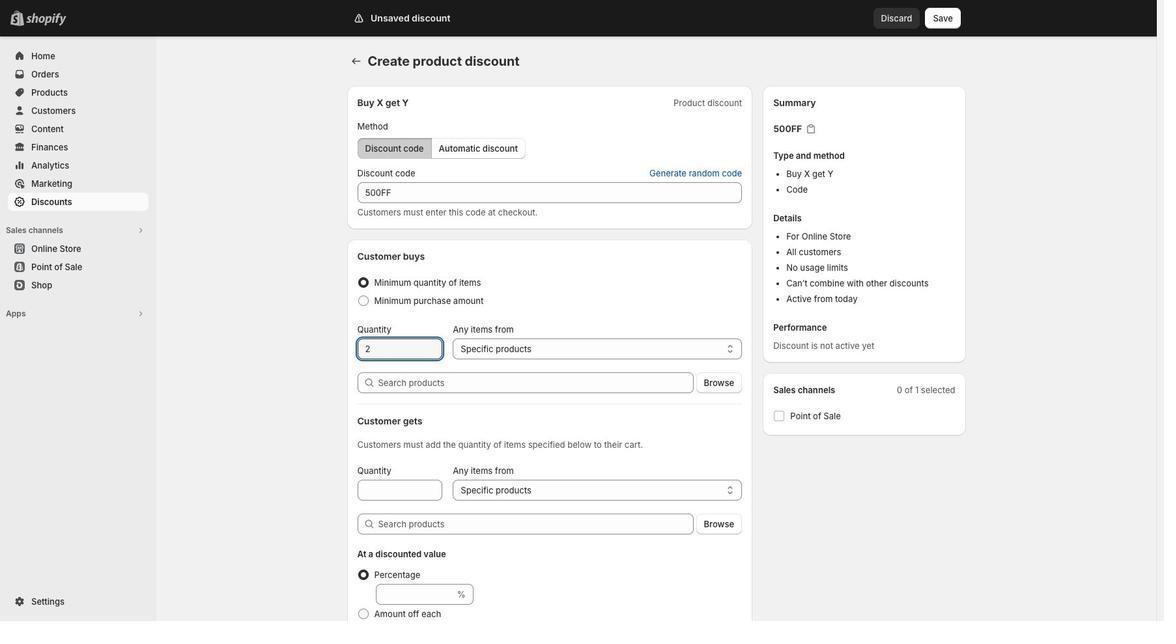 Task type: describe. For each thing, give the bounding box(es) containing it.
shopify image
[[26, 13, 66, 26]]



Task type: locate. For each thing, give the bounding box(es) containing it.
None text field
[[357, 339, 443, 360], [357, 480, 443, 501], [357, 339, 443, 360], [357, 480, 443, 501]]

None text field
[[357, 182, 742, 203], [376, 584, 455, 605], [357, 182, 742, 203], [376, 584, 455, 605]]

Search products text field
[[378, 514, 694, 535]]

Search products text field
[[378, 373, 694, 394]]



Task type: vqa. For each thing, say whether or not it's contained in the screenshot.
Add in button
no



